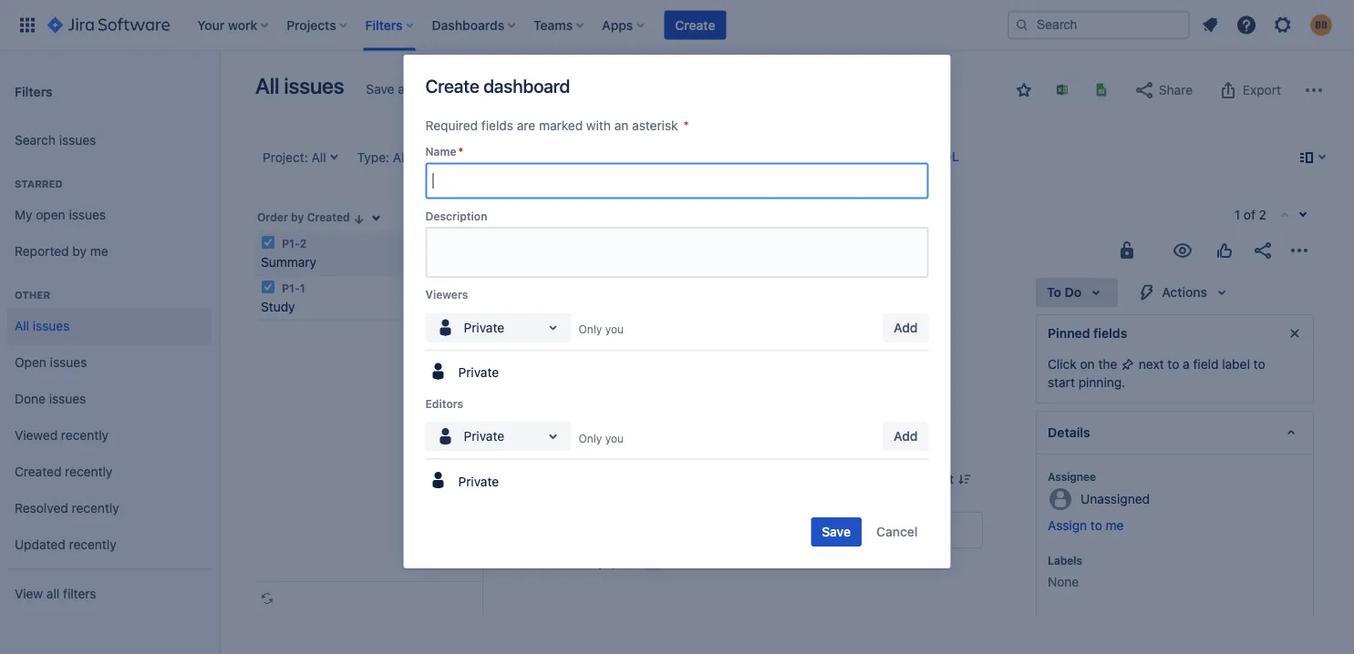 Task type: vqa. For each thing, say whether or not it's contained in the screenshot.
Add image, video, or file
no



Task type: locate. For each thing, give the bounding box(es) containing it.
issues inside the starred group
[[69, 208, 106, 223]]

0 vertical spatial summary
[[261, 255, 317, 270]]

fields for pinned
[[1093, 326, 1127, 341]]

to inside "assign to me" button
[[1091, 518, 1102, 533]]

only right open icon at bottom left
[[579, 432, 602, 445]]

Search field
[[1008, 10, 1190, 40]]

not available - this is the first issue image
[[1278, 209, 1292, 223]]

1 vertical spatial search
[[815, 150, 857, 165]]

summary up attach on the left of the page
[[525, 274, 617, 300]]

p1-1
[[279, 282, 305, 295]]

1 add from the top
[[894, 320, 918, 335]]

0 vertical spatial all issues
[[255, 73, 344, 98]]

on
[[1080, 357, 1095, 372]]

fields for required
[[481, 118, 513, 133]]

save for save
[[822, 525, 851, 540]]

private
[[464, 320, 504, 335], [458, 365, 499, 380], [464, 429, 504, 444], [458, 474, 499, 489]]

my open issues
[[15, 208, 106, 223]]

small image
[[352, 212, 366, 227]]

all issues left save as
[[255, 73, 344, 98]]

1 vertical spatial all issues
[[15, 319, 70, 334]]

task image
[[261, 235, 275, 250]]

recently for viewed recently
[[61, 428, 109, 443]]

to left a
[[1168, 357, 1179, 372]]

only you
[[579, 323, 624, 336], [579, 432, 624, 445]]

Viewers text field
[[435, 319, 438, 337]]

0 horizontal spatial created
[[15, 465, 61, 480]]

viewed recently
[[15, 428, 109, 443]]

attach button
[[525, 311, 607, 340]]

0 horizontal spatial save
[[366, 82, 394, 97]]

save left cancel
[[822, 525, 851, 540]]

start
[[1048, 375, 1075, 390]]

share link
[[1124, 76, 1202, 105]]

viewed recently link
[[7, 418, 212, 454]]

add button for editors
[[883, 422, 929, 451]]

1 horizontal spatial create
[[675, 17, 715, 32]]

1 p1- from the top
[[282, 237, 300, 250]]

dashboard
[[483, 75, 570, 96]]

save inside button
[[822, 525, 851, 540]]

next
[[1139, 357, 1164, 372]]

me inside button
[[1106, 518, 1124, 533]]

fields
[[481, 118, 513, 133], [1093, 326, 1127, 341]]

Search issues using keywords text field
[[693, 143, 802, 172]]

updated recently link
[[7, 527, 212, 564]]

all inside other "group"
[[15, 319, 29, 334]]

1 only from the top
[[579, 323, 602, 336]]

private right viewers text box
[[464, 320, 504, 335]]

as
[[398, 82, 411, 97]]

save button
[[811, 518, 862, 547]]

search up starred
[[15, 133, 56, 148]]

private up editors
[[458, 365, 499, 380]]

reported by me
[[15, 244, 108, 259]]

1 horizontal spatial all
[[255, 73, 279, 98]]

1 vertical spatial all
[[15, 319, 29, 334]]

all
[[46, 587, 60, 602]]

1 left of
[[1235, 207, 1240, 223]]

1 vertical spatial only you
[[579, 432, 624, 445]]

0 vertical spatial 1
[[1235, 207, 1240, 223]]

1 vertical spatial add button
[[883, 422, 929, 451]]

search left switch
[[815, 150, 857, 165]]

created
[[307, 211, 350, 224], [15, 465, 61, 480]]

1 vertical spatial save
[[822, 525, 851, 540]]

created down viewed
[[15, 465, 61, 480]]

save
[[366, 82, 394, 97], [822, 525, 851, 540]]

0 horizontal spatial me
[[90, 244, 108, 259]]

1 horizontal spatial *
[[683, 118, 689, 133]]

resolved recently
[[15, 501, 119, 516]]

0 vertical spatial all
[[255, 73, 279, 98]]

newest first
[[881, 472, 954, 487]]

create for create
[[675, 17, 715, 32]]

Add a comment… field
[[569, 513, 983, 549]]

jira software image
[[47, 14, 170, 36], [47, 14, 170, 36]]

open issues link
[[7, 345, 212, 381]]

1 horizontal spatial me
[[1106, 518, 1124, 533]]

issues for 'all issues' link
[[33, 319, 70, 334]]

save left as
[[366, 82, 394, 97]]

search for search
[[815, 150, 857, 165]]

open
[[15, 355, 46, 370]]

0 vertical spatial only
[[579, 323, 602, 336]]

to left the jql
[[920, 149, 932, 164]]

0 horizontal spatial fields
[[481, 118, 513, 133]]

done issues
[[15, 392, 86, 407]]

create inside button
[[675, 17, 715, 32]]

0 vertical spatial created
[[307, 211, 350, 224]]

0 horizontal spatial by
[[72, 244, 87, 259]]

1 horizontal spatial save
[[822, 525, 851, 540]]

1 vertical spatial summary
[[525, 274, 617, 300]]

by right reported on the left
[[72, 244, 87, 259]]

only for editors
[[579, 432, 602, 445]]

1 vertical spatial add
[[894, 429, 918, 444]]

summary down p1-2
[[261, 255, 317, 270]]

1 vertical spatial you
[[605, 432, 624, 445]]

0 horizontal spatial 1
[[300, 282, 305, 295]]

by right order at the left top of page
[[291, 211, 304, 224]]

add button for viewers
[[883, 313, 929, 342]]

p1- right task icon
[[282, 237, 300, 250]]

2 only you from the top
[[579, 432, 624, 445]]

add for editors
[[894, 429, 918, 444]]

0 vertical spatial 2
[[1259, 207, 1267, 223]]

newest first image
[[958, 472, 972, 487]]

view all filters link
[[7, 576, 212, 613]]

primary element
[[11, 0, 1008, 51]]

create
[[675, 17, 715, 32], [425, 75, 479, 96]]

pinning.
[[1079, 375, 1125, 390]]

0 vertical spatial by
[[291, 211, 304, 224]]

by for order
[[291, 211, 304, 224]]

only you right open image
[[579, 323, 624, 336]]

Description text field
[[425, 227, 929, 278]]

0 vertical spatial search
[[15, 133, 56, 148]]

1 horizontal spatial by
[[291, 211, 304, 224]]

* right name
[[458, 145, 464, 158]]

1 vertical spatial created
[[15, 465, 61, 480]]

2 add from the top
[[894, 429, 918, 444]]

recently up the created recently
[[61, 428, 109, 443]]

by inside the starred group
[[72, 244, 87, 259]]

all issues down other
[[15, 319, 70, 334]]

2 right of
[[1259, 207, 1267, 223]]

0 horizontal spatial all
[[15, 319, 29, 334]]

None field
[[427, 165, 927, 197]]

1 vertical spatial me
[[1106, 518, 1124, 533]]

recently down viewed recently link
[[65, 465, 112, 480]]

1 horizontal spatial created
[[307, 211, 350, 224]]

recently down resolved recently link
[[69, 538, 116, 553]]

labels none
[[1048, 554, 1082, 590]]

asterisk
[[632, 118, 678, 133]]

all
[[255, 73, 279, 98], [15, 319, 29, 334]]

0 vertical spatial save
[[366, 82, 394, 97]]

hide message image
[[1284, 323, 1306, 345]]

1 horizontal spatial search
[[815, 150, 857, 165]]

p1- right task image
[[282, 282, 300, 295]]

save inside "button"
[[366, 82, 394, 97]]

search button
[[808, 143, 865, 172]]

*
[[683, 118, 689, 133], [458, 145, 464, 158]]

to
[[920, 149, 932, 164], [1168, 357, 1179, 372], [1254, 357, 1265, 372], [1091, 518, 1102, 533], [663, 557, 674, 570]]

0 vertical spatial add
[[894, 320, 918, 335]]

1 vertical spatial 2
[[300, 237, 307, 250]]

* right asterisk
[[683, 118, 689, 133]]

1 of 2
[[1235, 207, 1267, 223]]

save for save as
[[366, 82, 394, 97]]

1 only you from the top
[[579, 323, 624, 336]]

1 right task image
[[300, 282, 305, 295]]

me down my open issues link
[[90, 244, 108, 259]]

share
[[1159, 83, 1193, 98]]

2 add button from the top
[[883, 422, 929, 451]]

0 vertical spatial fields
[[481, 118, 513, 133]]

all issues inside other "group"
[[15, 319, 70, 334]]

to for a
[[1168, 357, 1179, 372]]

1 vertical spatial create
[[425, 75, 479, 96]]

you
[[605, 323, 624, 336], [605, 432, 624, 445]]

0 horizontal spatial search
[[15, 133, 56, 148]]

1 you from the top
[[605, 323, 624, 336]]

0 vertical spatial only you
[[579, 323, 624, 336]]

m
[[647, 558, 656, 570]]

fields up the 'the'
[[1093, 326, 1127, 341]]

me
[[90, 244, 108, 259], [1106, 518, 1124, 533]]

recently for resolved recently
[[72, 501, 119, 516]]

p1-
[[282, 237, 300, 250], [282, 282, 300, 295]]

0 horizontal spatial all issues
[[15, 319, 70, 334]]

search inside button
[[815, 150, 857, 165]]

only right open image
[[579, 323, 602, 336]]

you right attach on the left of the page
[[605, 323, 624, 336]]

2
[[1259, 207, 1267, 223], [300, 237, 307, 250]]

1 vertical spatial fields
[[1093, 326, 1127, 341]]

recently for created recently
[[65, 465, 112, 480]]

1 add button from the top
[[883, 313, 929, 342]]

to for me
[[1091, 518, 1102, 533]]

no restrictions image
[[1116, 240, 1138, 262]]

to right assign
[[1091, 518, 1102, 533]]

only you right open icon at bottom left
[[579, 432, 624, 445]]

0 vertical spatial p1-
[[282, 237, 300, 250]]

0 horizontal spatial *
[[458, 145, 464, 158]]

my
[[15, 208, 32, 223]]

open
[[36, 208, 65, 223]]

by
[[291, 211, 304, 224], [72, 244, 87, 259]]

newest first button
[[870, 469, 983, 491]]

reported by me link
[[7, 233, 212, 270]]

cancel
[[876, 525, 918, 540]]

recently
[[61, 428, 109, 443], [65, 465, 112, 480], [72, 501, 119, 516], [69, 538, 116, 553]]

add button
[[883, 313, 929, 342], [883, 422, 929, 451]]

1 horizontal spatial summary
[[525, 274, 617, 300]]

issues for 'search issues' link
[[59, 133, 96, 148]]

1 vertical spatial only
[[579, 432, 602, 445]]

1 vertical spatial by
[[72, 244, 87, 259]]

1 horizontal spatial fields
[[1093, 326, 1127, 341]]

assignee
[[1048, 471, 1096, 483]]

0 vertical spatial create
[[675, 17, 715, 32]]

0 vertical spatial me
[[90, 244, 108, 259]]

add a child issue image
[[621, 315, 643, 337]]

1 horizontal spatial 2
[[1259, 207, 1267, 223]]

assign to me button
[[1048, 517, 1295, 535]]

Editors text field
[[435, 428, 438, 446]]

2 p1- from the top
[[282, 282, 300, 295]]

search image
[[1015, 18, 1030, 32]]

editors
[[425, 398, 463, 410]]

save as
[[366, 82, 411, 97]]

2 down order by created
[[300, 237, 307, 250]]

0 vertical spatial *
[[683, 118, 689, 133]]

0 horizontal spatial create
[[425, 75, 479, 96]]

only you for viewers
[[579, 323, 624, 336]]

pinned
[[1048, 326, 1090, 341]]

0 vertical spatial you
[[605, 323, 624, 336]]

1 horizontal spatial 1
[[1235, 207, 1240, 223]]

2 you from the top
[[605, 432, 624, 445]]

recently down created recently link
[[72, 501, 119, 516]]

first
[[930, 472, 954, 487]]

1 vertical spatial p1-
[[282, 282, 300, 295]]

issues
[[284, 73, 344, 98], [59, 133, 96, 148], [69, 208, 106, 223], [33, 319, 70, 334], [50, 355, 87, 370], [49, 392, 86, 407]]

to right label
[[1254, 357, 1265, 372]]

all issues
[[255, 73, 344, 98], [15, 319, 70, 334]]

created left small image
[[307, 211, 350, 224]]

you right open icon at bottom left
[[605, 432, 624, 445]]

me inside the starred group
[[90, 244, 108, 259]]

pro
[[569, 557, 588, 570]]

details
[[1048, 425, 1090, 440]]

search
[[15, 133, 56, 148], [815, 150, 857, 165]]

me down unassigned
[[1106, 518, 1124, 533]]

2 only from the top
[[579, 432, 602, 445]]

0 vertical spatial add button
[[883, 313, 929, 342]]

add
[[894, 320, 918, 335], [894, 429, 918, 444]]

1
[[1235, 207, 1240, 223], [300, 282, 305, 295]]

you for viewers
[[605, 323, 624, 336]]

export
[[1243, 83, 1281, 98]]

tip:
[[591, 557, 609, 570]]

click on the
[[1048, 357, 1121, 372]]

fields left are
[[481, 118, 513, 133]]



Task type: describe. For each thing, give the bounding box(es) containing it.
p1- for summary
[[282, 237, 300, 250]]

save as button
[[357, 75, 420, 104]]

task image
[[261, 280, 275, 295]]

activity
[[525, 446, 572, 461]]

me for reported by me
[[90, 244, 108, 259]]

name
[[425, 145, 456, 158]]

field
[[1193, 357, 1219, 372]]

order
[[257, 211, 288, 224]]

search issues
[[15, 133, 96, 148]]

a
[[1183, 357, 1190, 372]]

view all filters
[[15, 587, 96, 602]]

starred group
[[7, 159, 212, 275]]

search for search issues
[[15, 133, 56, 148]]

switch to jql
[[877, 149, 959, 164]]

done issues link
[[7, 381, 212, 418]]

p1-2
[[279, 237, 307, 250]]

click
[[1048, 357, 1077, 372]]

pro tip: press m to comment
[[569, 557, 725, 570]]

switch to jql link
[[877, 149, 959, 164]]

resolved
[[15, 501, 68, 516]]

required fields are marked with an asterisk *
[[425, 118, 689, 133]]

issues for the done issues link
[[49, 392, 86, 407]]

all issues link
[[7, 308, 212, 345]]

next issue 'p1-1' ( type 'j' ) image
[[1296, 208, 1310, 223]]

comment
[[677, 557, 725, 570]]

open in google sheets image
[[1094, 83, 1109, 97]]

1 horizontal spatial all issues
[[255, 73, 344, 98]]

details element
[[1036, 411, 1314, 455]]

name *
[[425, 145, 464, 158]]

1 vertical spatial *
[[458, 145, 464, 158]]

by for reported
[[72, 244, 87, 259]]

created recently
[[15, 465, 112, 480]]

jql
[[936, 149, 959, 164]]

filters
[[63, 587, 96, 602]]

create for create dashboard
[[425, 75, 479, 96]]

small image
[[1017, 83, 1031, 98]]

1 vertical spatial 1
[[300, 282, 305, 295]]

create button
[[664, 10, 726, 40]]

private down editors
[[458, 474, 499, 489]]

required
[[425, 118, 478, 133]]

attach
[[556, 318, 596, 333]]

updated
[[15, 538, 65, 553]]

filters
[[15, 84, 53, 99]]

open image
[[542, 317, 564, 339]]

done
[[15, 392, 46, 407]]

are
[[517, 118, 535, 133]]

assign
[[1048, 518, 1087, 533]]

press
[[612, 557, 641, 570]]

other
[[15, 290, 50, 301]]

to right m
[[663, 557, 674, 570]]

switch
[[877, 149, 917, 164]]

cancel button
[[865, 518, 929, 547]]

labels
[[1048, 554, 1082, 567]]

you for editors
[[605, 432, 624, 445]]

private right editors text field
[[464, 429, 504, 444]]

label
[[1222, 357, 1250, 372]]

add for viewers
[[894, 320, 918, 335]]

view
[[15, 587, 43, 602]]

other group
[[7, 270, 212, 569]]

pinned fields
[[1048, 326, 1127, 341]]

p1- for study
[[282, 282, 300, 295]]

created recently link
[[7, 454, 212, 491]]

create dashboard
[[425, 75, 570, 96]]

none
[[1048, 575, 1079, 590]]

unassigned
[[1081, 492, 1150, 507]]

only you for editors
[[579, 432, 624, 445]]

recently for updated recently
[[69, 538, 116, 553]]

me for assign to me
[[1106, 518, 1124, 533]]

assign to me
[[1048, 518, 1124, 533]]

issues for open issues link
[[50, 355, 87, 370]]

0 horizontal spatial summary
[[261, 255, 317, 270]]

updated recently
[[15, 538, 116, 553]]

order by created
[[257, 211, 350, 224]]

an
[[614, 118, 629, 133]]

my open issues link
[[7, 197, 212, 233]]

open in microsoft excel image
[[1055, 83, 1070, 97]]

search issues link
[[7, 122, 212, 159]]

with
[[586, 118, 611, 133]]

of
[[1244, 207, 1256, 223]]

order by created link
[[255, 206, 368, 228]]

viewers
[[425, 289, 468, 301]]

newest
[[881, 472, 926, 487]]

only for viewers
[[579, 323, 602, 336]]

open issues
[[15, 355, 87, 370]]

description
[[425, 210, 487, 222]]

create banner
[[0, 0, 1354, 51]]

viewed
[[15, 428, 58, 443]]

study
[[261, 300, 295, 315]]

open image
[[542, 426, 564, 448]]

marked
[[539, 118, 583, 133]]

the
[[1098, 357, 1117, 372]]

resolved recently link
[[7, 491, 212, 527]]

reported
[[15, 244, 69, 259]]

export button
[[1208, 76, 1290, 105]]

next to a field label to start pinning.
[[1048, 357, 1265, 390]]

to for jql
[[920, 149, 932, 164]]

created inside other "group"
[[15, 465, 61, 480]]

starred
[[15, 178, 63, 190]]

0 horizontal spatial 2
[[300, 237, 307, 250]]



